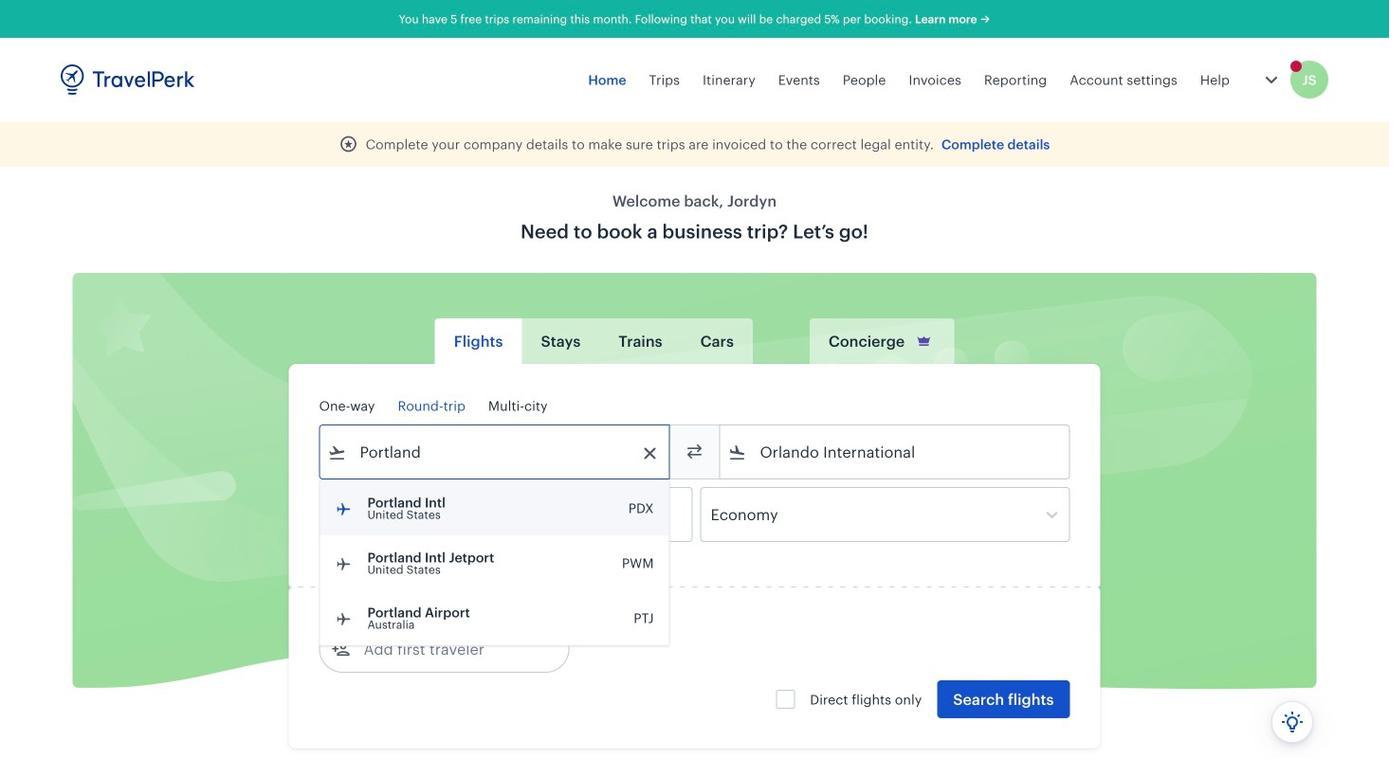 Task type: vqa. For each thing, say whether or not it's contained in the screenshot.
From search field
yes



Task type: locate. For each thing, give the bounding box(es) containing it.
From search field
[[347, 437, 644, 467]]

To search field
[[747, 437, 1044, 467]]



Task type: describe. For each thing, give the bounding box(es) containing it.
Add first traveler search field
[[350, 634, 548, 665]]

Return text field
[[459, 488, 558, 541]]

Depart text field
[[347, 488, 445, 541]]



